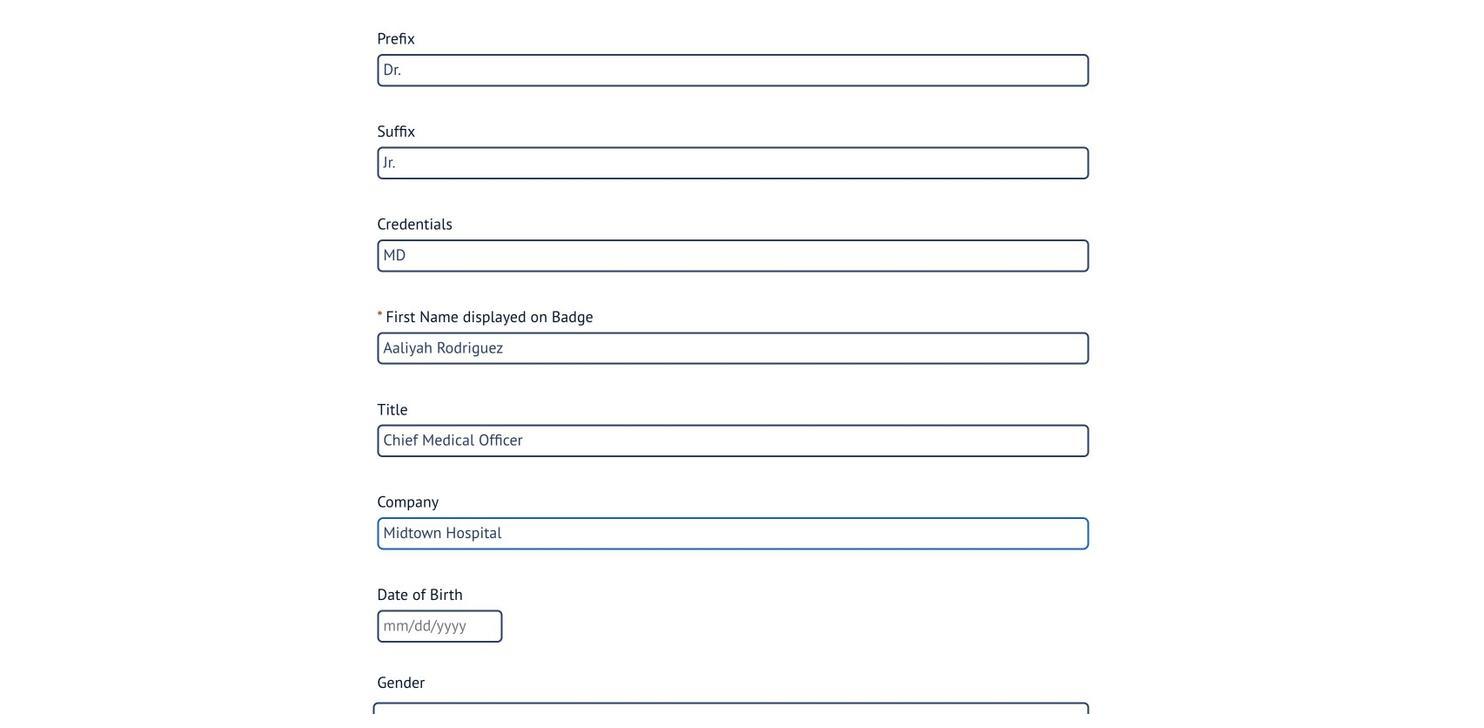 Task type: describe. For each thing, give the bounding box(es) containing it.
Title text field
[[377, 425, 1090, 457]]

First Name displayed on Badge text field
[[377, 332, 1090, 365]]

Company text field
[[377, 517, 1090, 550]]



Task type: locate. For each thing, give the bounding box(es) containing it.
Suffix text field
[[377, 147, 1090, 179]]

Credentials text field
[[377, 239, 1090, 272]]

Prefix text field
[[377, 54, 1090, 87]]

mm/dd/yyyy text field
[[377, 610, 503, 643]]



Task type: vqa. For each thing, say whether or not it's contained in the screenshot.
Email Address text box at bottom
no



